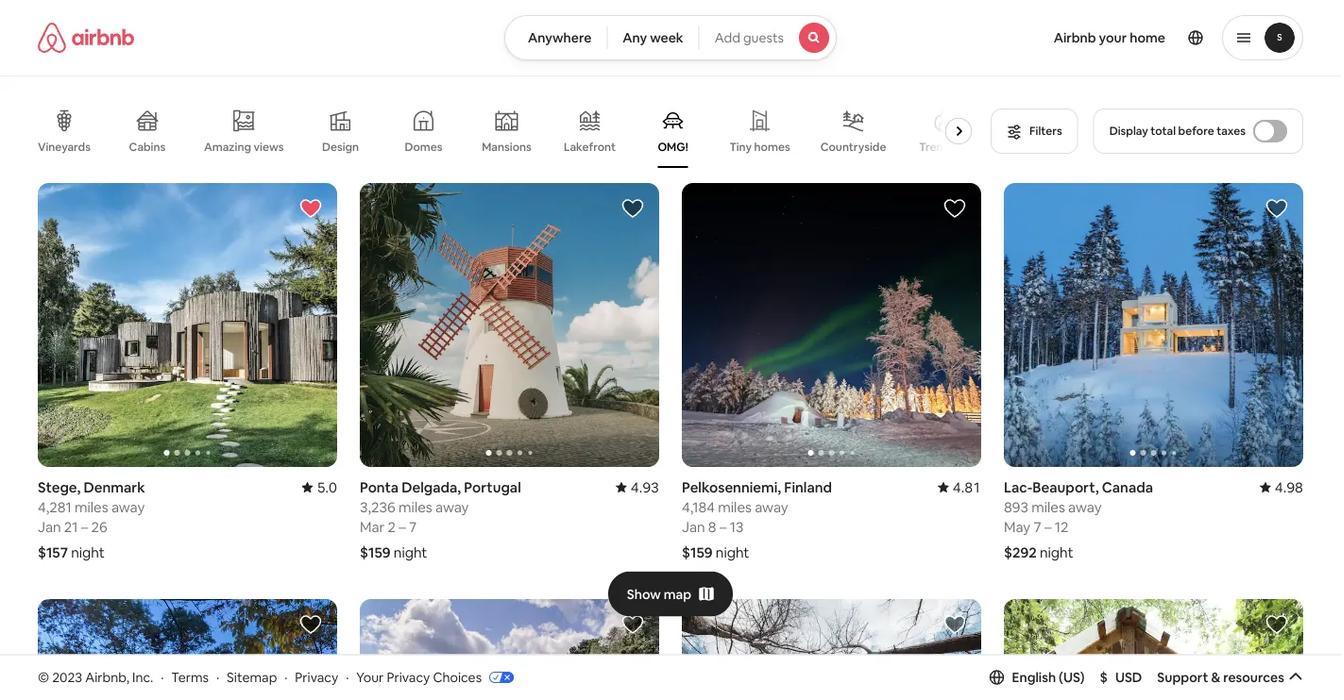 Task type: describe. For each thing, give the bounding box(es) containing it.
your
[[1099, 29, 1127, 46]]

support
[[1158, 670, 1209, 687]]

$159 inside ponta delgada, portugal 3,236 miles away mar 2 – 7 $159 night
[[360, 544, 391, 562]]

© 2023 airbnb, inc. ·
[[38, 669, 164, 686]]

ponta
[[360, 479, 399, 497]]

$292
[[1004, 544, 1037, 562]]

your
[[356, 669, 384, 686]]

any
[[623, 29, 647, 46]]

miles inside 'stege, denmark 4,281 miles away jan 21 – 26 $157 night'
[[75, 498, 108, 517]]

display total before taxes
[[1110, 124, 1246, 138]]

cabins
[[129, 140, 166, 154]]

resources
[[1223, 670, 1285, 687]]

stege, denmark 4,281 miles away jan 21 – 26 $157 night
[[38, 479, 145, 562]]

may
[[1004, 518, 1031, 537]]

beauport,
[[1033, 479, 1099, 497]]

– inside pelkosenniemi, finland 4,184 miles away jan 8 – 13 $159 night
[[720, 518, 727, 537]]

display
[[1110, 124, 1148, 138]]

stege,
[[38, 479, 81, 497]]

13
[[730, 518, 744, 537]]

miles inside ponta delgada, portugal 3,236 miles away mar 2 – 7 $159 night
[[399, 498, 432, 517]]

tiny
[[730, 140, 752, 154]]

&
[[1211, 670, 1221, 687]]

3,236
[[360, 498, 396, 517]]

lakefront
[[564, 140, 616, 154]]

4,281
[[38, 498, 71, 517]]

7 inside lac-beauport, canada 893 miles away may 7 – 12 $292 night
[[1034, 518, 1042, 537]]

away inside 'stege, denmark 4,281 miles away jan 21 – 26 $157 night'
[[111, 498, 145, 517]]

1 · from the left
[[161, 669, 164, 686]]

amazing views
[[204, 140, 284, 154]]

taxes
[[1217, 124, 1246, 138]]

english
[[1012, 670, 1056, 687]]

2
[[388, 518, 396, 537]]

add
[[715, 29, 740, 46]]

add to wishlist: rhinebeck, new york image
[[299, 614, 322, 637]]

choices
[[433, 669, 482, 686]]

– inside 'stege, denmark 4,281 miles away jan 21 – 26 $157 night'
[[81, 518, 88, 537]]

privacy inside your privacy choices link
[[387, 669, 430, 686]]

4,184
[[682, 498, 715, 517]]

2023
[[52, 669, 82, 686]]

4.98 out of 5 average rating image
[[1260, 479, 1304, 497]]

4.81
[[953, 479, 981, 497]]

canada
[[1102, 479, 1153, 497]]

lac-
[[1004, 479, 1033, 497]]

night inside lac-beauport, canada 893 miles away may 7 – 12 $292 night
[[1040, 544, 1074, 562]]

your privacy choices link
[[356, 669, 514, 688]]

miles inside lac-beauport, canada 893 miles away may 7 – 12 $292 night
[[1032, 498, 1065, 517]]

week
[[650, 29, 684, 46]]

usd
[[1116, 670, 1142, 687]]

vineyards
[[38, 140, 91, 154]]

terms link
[[171, 669, 209, 686]]

jan for jan 21 – 26
[[38, 518, 61, 537]]

amazing
[[204, 140, 251, 154]]

show
[[627, 586, 661, 603]]

design
[[322, 140, 359, 154]]

finland
[[784, 479, 832, 497]]

4.98
[[1275, 479, 1304, 497]]

airbnb,
[[85, 669, 129, 686]]

any week button
[[607, 15, 700, 60]]

2 · from the left
[[216, 669, 219, 686]]

map
[[664, 586, 692, 603]]

jan for jan 8 – 13
[[682, 518, 705, 537]]

terms · sitemap · privacy
[[171, 669, 338, 686]]

$
[[1100, 670, 1108, 687]]

trending
[[919, 140, 967, 154]]

4.81 out of 5 average rating image
[[938, 479, 981, 497]]

views
[[254, 140, 284, 154]]

mar
[[360, 518, 385, 537]]

4 · from the left
[[346, 669, 349, 686]]

7 inside ponta delgada, portugal 3,236 miles away mar 2 – 7 $159 night
[[409, 518, 417, 537]]

support & resources
[[1158, 670, 1285, 687]]

remove from wishlist: stege, denmark image
[[299, 197, 322, 220]]

mansions
[[482, 140, 532, 154]]

english (us)
[[1012, 670, 1085, 687]]

privacy link
[[295, 669, 338, 686]]

anywhere button
[[504, 15, 608, 60]]

domes
[[405, 140, 443, 154]]

pelkosenniemi, finland 4,184 miles away jan 8 – 13 $159 night
[[682, 479, 832, 562]]

$157
[[38, 544, 68, 562]]

night inside 'stege, denmark 4,281 miles away jan 21 – 26 $157 night'
[[71, 544, 105, 562]]

ponta delgada, portugal 3,236 miles away mar 2 – 7 $159 night
[[360, 479, 521, 562]]

©
[[38, 669, 49, 686]]

5.0 out of 5 average rating image
[[302, 479, 337, 497]]

21
[[64, 518, 78, 537]]

inc.
[[132, 669, 153, 686]]

homes
[[754, 140, 790, 154]]

group containing amazing views
[[38, 94, 980, 168]]

$159 inside pelkosenniemi, finland 4,184 miles away jan 8 – 13 $159 night
[[682, 544, 713, 562]]

add guests
[[715, 29, 784, 46]]

display total before taxes button
[[1094, 109, 1304, 154]]



Task type: vqa. For each thing, say whether or not it's contained in the screenshot.


Task type: locate. For each thing, give the bounding box(es) containing it.
1 miles from the left
[[75, 498, 108, 517]]

show map button
[[608, 572, 733, 617]]

1 privacy from the left
[[295, 669, 338, 686]]

2 jan from the left
[[682, 518, 705, 537]]

3 miles from the left
[[718, 498, 752, 517]]

sitemap link
[[227, 669, 277, 686]]

away inside pelkosenniemi, finland 4,184 miles away jan 8 – 13 $159 night
[[755, 498, 788, 517]]

0 horizontal spatial $159
[[360, 544, 391, 562]]

1 7 from the left
[[409, 518, 417, 537]]

1 horizontal spatial jan
[[682, 518, 705, 537]]

26
[[91, 518, 107, 537]]

$159 down mar
[[360, 544, 391, 562]]

· left privacy "link"
[[285, 669, 288, 686]]

airbnb your home link
[[1043, 18, 1177, 58]]

add to wishlist: lumberton, texas image
[[1266, 614, 1288, 637]]

guests
[[743, 29, 784, 46]]

3 night from the left
[[716, 544, 750, 562]]

2 away from the left
[[435, 498, 469, 517]]

miles up 12
[[1032, 498, 1065, 517]]

2 night from the left
[[394, 544, 427, 562]]

privacy down add to wishlist: rhinebeck, new york image
[[295, 669, 338, 686]]

1 night from the left
[[71, 544, 105, 562]]

$159
[[360, 544, 391, 562], [682, 544, 713, 562]]

jan
[[38, 518, 61, 537], [682, 518, 705, 537]]

anywhere
[[528, 29, 592, 46]]

before
[[1179, 124, 1214, 138]]

3 – from the left
[[720, 518, 727, 537]]

4 away from the left
[[1068, 498, 1102, 517]]

– right 21
[[81, 518, 88, 537]]

profile element
[[860, 0, 1304, 76]]

group
[[38, 94, 980, 168], [38, 183, 337, 468], [360, 183, 659, 468], [682, 183, 981, 468], [1004, 183, 1304, 468], [38, 600, 337, 701], [360, 600, 659, 701], [682, 600, 981, 701], [1004, 600, 1304, 701]]

miles up '26'
[[75, 498, 108, 517]]

filters button
[[991, 109, 1078, 154]]

omg!
[[658, 140, 688, 154]]

$159 down '8'
[[682, 544, 713, 562]]

english (us) button
[[990, 670, 1085, 687]]

add to wishlist: ponta delgada, portugal image
[[622, 197, 644, 220]]

miles inside pelkosenniemi, finland 4,184 miles away jan 8 – 13 $159 night
[[718, 498, 752, 517]]

jan down 4,281
[[38, 518, 61, 537]]

–
[[81, 518, 88, 537], [399, 518, 406, 537], [720, 518, 727, 537], [1045, 518, 1052, 537]]

jan left '8'
[[682, 518, 705, 537]]

privacy
[[295, 669, 338, 686], [387, 669, 430, 686]]

2 miles from the left
[[399, 498, 432, 517]]

· right inc. on the left of the page
[[161, 669, 164, 686]]

night down 2
[[394, 544, 427, 562]]

12
[[1055, 518, 1069, 537]]

night inside pelkosenniemi, finland 4,184 miles away jan 8 – 13 $159 night
[[716, 544, 750, 562]]

add to wishlist: springfield, missouri image
[[622, 614, 644, 637]]

lac-beauport, canada 893 miles away may 7 – 12 $292 night
[[1004, 479, 1153, 562]]

night down 12
[[1040, 544, 1074, 562]]

miles down delgada,
[[399, 498, 432, 517]]

sitemap
[[227, 669, 277, 686]]

portugal
[[464, 479, 521, 497]]

miles up the 13
[[718, 498, 752, 517]]

add to wishlist: pelkosenniemi, finland image
[[944, 197, 966, 220]]

893
[[1004, 498, 1029, 517]]

1 $159 from the left
[[360, 544, 391, 562]]

1 away from the left
[[111, 498, 145, 517]]

night
[[71, 544, 105, 562], [394, 544, 427, 562], [716, 544, 750, 562], [1040, 544, 1074, 562]]

· left your
[[346, 669, 349, 686]]

2 – from the left
[[399, 518, 406, 537]]

miles
[[75, 498, 108, 517], [399, 498, 432, 517], [718, 498, 752, 517], [1032, 498, 1065, 517]]

7
[[409, 518, 417, 537], [1034, 518, 1042, 537]]

3 · from the left
[[285, 669, 288, 686]]

airbnb your home
[[1054, 29, 1166, 46]]

2 $159 from the left
[[682, 544, 713, 562]]

$ usd
[[1100, 670, 1142, 687]]

jan inside pelkosenniemi, finland 4,184 miles away jan 8 – 13 $159 night
[[682, 518, 705, 537]]

add to wishlist: campton, kentucky image
[[944, 614, 966, 637]]

None search field
[[504, 15, 837, 60]]

total
[[1151, 124, 1176, 138]]

night down '26'
[[71, 544, 105, 562]]

show map
[[627, 586, 692, 603]]

1 – from the left
[[81, 518, 88, 537]]

denmark
[[84, 479, 145, 497]]

pelkosenniemi,
[[682, 479, 781, 497]]

– inside ponta delgada, portugal 3,236 miles away mar 2 – 7 $159 night
[[399, 518, 406, 537]]

4.93
[[631, 479, 659, 497]]

add guests button
[[699, 15, 837, 60]]

4 miles from the left
[[1032, 498, 1065, 517]]

8
[[708, 518, 717, 537]]

countryside
[[821, 140, 886, 154]]

tiny homes
[[730, 140, 790, 154]]

– right 2
[[399, 518, 406, 537]]

– left 12
[[1045, 518, 1052, 537]]

0 horizontal spatial jan
[[38, 518, 61, 537]]

7 right 2
[[409, 518, 417, 537]]

– inside lac-beauport, canada 893 miles away may 7 – 12 $292 night
[[1045, 518, 1052, 537]]

your privacy choices
[[356, 669, 482, 686]]

night inside ponta delgada, portugal 3,236 miles away mar 2 – 7 $159 night
[[394, 544, 427, 562]]

delgada,
[[402, 479, 461, 497]]

jan inside 'stege, denmark 4,281 miles away jan 21 – 26 $157 night'
[[38, 518, 61, 537]]

airbnb
[[1054, 29, 1096, 46]]

· right the 'terms' link
[[216, 669, 219, 686]]

4 – from the left
[[1045, 518, 1052, 537]]

home
[[1130, 29, 1166, 46]]

4.93 out of 5 average rating image
[[616, 479, 659, 497]]

2 privacy from the left
[[387, 669, 430, 686]]

·
[[161, 669, 164, 686], [216, 669, 219, 686], [285, 669, 288, 686], [346, 669, 349, 686]]

4 night from the left
[[1040, 544, 1074, 562]]

1 horizontal spatial privacy
[[387, 669, 430, 686]]

2 7 from the left
[[1034, 518, 1042, 537]]

5.0
[[317, 479, 337, 497]]

7 right may in the bottom of the page
[[1034, 518, 1042, 537]]

3 away from the left
[[755, 498, 788, 517]]

0 horizontal spatial 7
[[409, 518, 417, 537]]

away down delgada,
[[435, 498, 469, 517]]

terms
[[171, 669, 209, 686]]

1 horizontal spatial 7
[[1034, 518, 1042, 537]]

– right '8'
[[720, 518, 727, 537]]

add to wishlist: lac-beauport, canada image
[[1266, 197, 1288, 220]]

(us)
[[1059, 670, 1085, 687]]

none search field containing anywhere
[[504, 15, 837, 60]]

away down beauport,
[[1068, 498, 1102, 517]]

0 horizontal spatial privacy
[[295, 669, 338, 686]]

away down denmark
[[111, 498, 145, 517]]

support & resources button
[[1158, 670, 1304, 687]]

privacy right your
[[387, 669, 430, 686]]

filters
[[1030, 124, 1062, 138]]

1 jan from the left
[[38, 518, 61, 537]]

night down the 13
[[716, 544, 750, 562]]

any week
[[623, 29, 684, 46]]

away
[[111, 498, 145, 517], [435, 498, 469, 517], [755, 498, 788, 517], [1068, 498, 1102, 517]]

1 horizontal spatial $159
[[682, 544, 713, 562]]

away inside lac-beauport, canada 893 miles away may 7 – 12 $292 night
[[1068, 498, 1102, 517]]

away inside ponta delgada, portugal 3,236 miles away mar 2 – 7 $159 night
[[435, 498, 469, 517]]

away down finland in the bottom right of the page
[[755, 498, 788, 517]]



